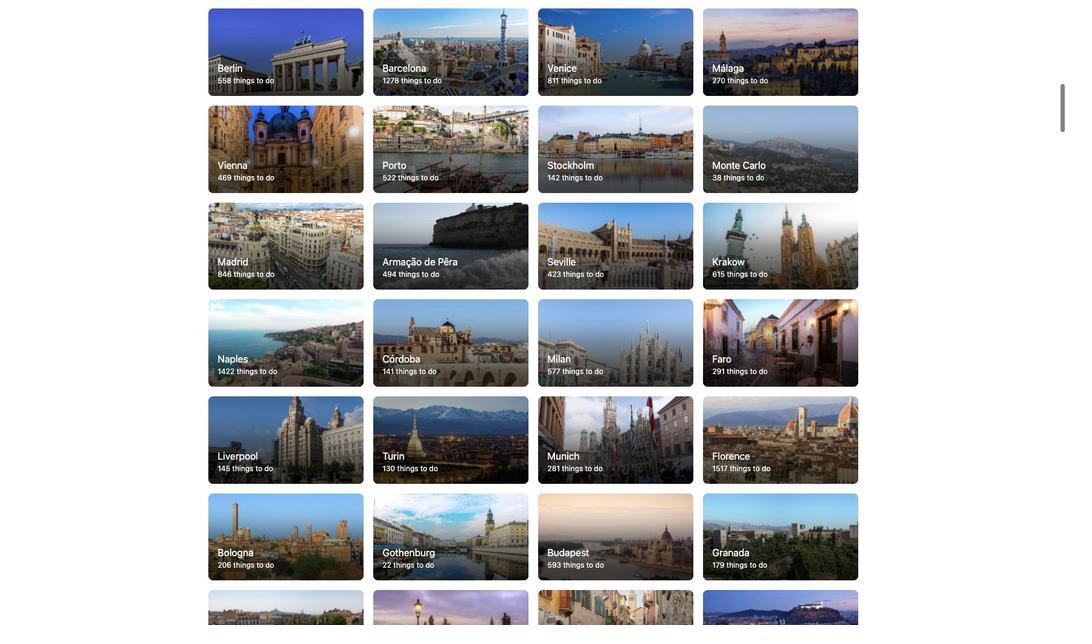 Task type: describe. For each thing, give the bounding box(es) containing it.
270
[[713, 76, 726, 85]]

bologna image
[[208, 494, 363, 581]]

krakow 615 things to do
[[713, 257, 768, 279]]

do for porto
[[430, 173, 439, 182]]

granada 179 things to do
[[713, 548, 768, 571]]

things for málaga
[[728, 76, 749, 85]]

to for granada
[[750, 561, 757, 571]]

seville image
[[538, 203, 693, 290]]

do for budapest
[[595, 561, 604, 571]]

seville 423 things to do
[[548, 257, 604, 279]]

615
[[713, 270, 725, 279]]

to for seville
[[587, 270, 593, 279]]

turin 130 things to do
[[383, 451, 438, 473]]

vienna image
[[208, 106, 363, 193]]

things for gothenburg
[[394, 561, 415, 571]]

naples 1422 things to do
[[218, 354, 277, 376]]

prague image
[[373, 591, 528, 626]]

turin image
[[373, 397, 528, 484]]

carlo
[[743, 160, 766, 171]]

do for stockholm
[[594, 173, 603, 182]]

málaga image
[[703, 9, 858, 96]]

granada
[[713, 548, 750, 559]]

armação de pêra 494 things to do
[[383, 257, 458, 279]]

do for florence
[[762, 464, 771, 473]]

florence 1517 things to do
[[713, 451, 771, 473]]

do for bologna
[[265, 561, 274, 571]]

liverpool image
[[208, 397, 363, 484]]

things for turin
[[397, 464, 418, 473]]

do for naples
[[269, 367, 277, 376]]

do for turin
[[429, 464, 438, 473]]

558
[[218, 76, 231, 85]]

things for vienna
[[234, 173, 255, 182]]

budapest
[[548, 548, 589, 559]]

206
[[218, 561, 231, 571]]

130
[[383, 464, 395, 473]]

florence
[[713, 451, 751, 462]]

faro 291 things to do
[[713, 354, 768, 376]]

do for munich
[[594, 464, 603, 473]]

things inside the monte carlo 38 things to do
[[724, 173, 745, 182]]

281
[[548, 464, 560, 473]]

1517
[[713, 464, 728, 473]]

gothenburg
[[383, 548, 435, 559]]

593
[[548, 561, 561, 571]]

things inside armação de pêra 494 things to do
[[399, 270, 420, 279]]

munich image
[[538, 397, 693, 484]]

do for gothenburg
[[426, 561, 434, 571]]

venice
[[548, 63, 577, 74]]

monte
[[713, 160, 741, 171]]

monte carlo image
[[703, 106, 858, 193]]

do for málaga
[[760, 76, 769, 85]]

ljubljana image
[[703, 591, 858, 626]]

179
[[713, 561, 725, 571]]

turin
[[383, 451, 405, 462]]

do for liverpool
[[264, 464, 273, 473]]

to inside armação de pêra 494 things to do
[[422, 270, 429, 279]]

milan
[[548, 354, 571, 365]]

krakow image
[[703, 203, 858, 290]]

málaga
[[713, 63, 744, 74]]

vienna 469 things to do
[[218, 160, 275, 182]]

córdoba
[[383, 354, 421, 365]]

bologna 206 things to do
[[218, 548, 274, 571]]

to inside the monte carlo 38 things to do
[[747, 173, 754, 182]]

to for vienna
[[257, 173, 264, 182]]

to for munich
[[585, 464, 592, 473]]

522
[[383, 173, 396, 182]]

milan 577 things to do
[[548, 354, 603, 376]]

145
[[218, 464, 230, 473]]

krakow
[[713, 257, 745, 268]]

things for porto
[[398, 173, 419, 182]]

stockholm image
[[538, 106, 693, 193]]

to for stockholm
[[585, 173, 592, 182]]

things for budapest
[[563, 561, 585, 571]]

to for barcelona
[[424, 76, 431, 85]]

granada image
[[703, 494, 858, 581]]

venice image
[[538, 9, 693, 96]]

to for gothenburg
[[417, 561, 424, 571]]

22
[[383, 561, 392, 571]]

milan image
[[538, 300, 693, 387]]

florence image
[[703, 397, 858, 484]]

vienna
[[218, 160, 248, 171]]

marseille image
[[208, 591, 363, 626]]

things for liverpool
[[232, 464, 254, 473]]

venice 811 things to do
[[548, 63, 602, 85]]

do for barcelona
[[433, 76, 442, 85]]

423
[[548, 270, 561, 279]]

verona image
[[538, 591, 693, 626]]

córdoba image
[[373, 300, 528, 387]]

faro image
[[703, 300, 858, 387]]

to for córdoba
[[419, 367, 426, 376]]

porto 522 things to do
[[383, 160, 439, 182]]

things for barcelona
[[401, 76, 422, 85]]



Task type: locate. For each thing, give the bounding box(es) containing it.
do right the "811"
[[593, 76, 602, 85]]

do right 522
[[430, 173, 439, 182]]

things inside "vienna 469 things to do"
[[234, 173, 255, 182]]

monte carlo 38 things to do
[[713, 160, 766, 182]]

do inside florence 1517 things to do
[[762, 464, 771, 473]]

to inside madrid 846 things to do
[[257, 270, 264, 279]]

things for faro
[[727, 367, 748, 376]]

things for madrid
[[234, 270, 255, 279]]

do inside "vienna 469 things to do"
[[266, 173, 275, 182]]

to right 206
[[257, 561, 263, 571]]

to right the 179
[[750, 561, 757, 571]]

do inside barcelona 1278 things to do
[[433, 76, 442, 85]]

things down barcelona
[[401, 76, 422, 85]]

to down stockholm
[[585, 173, 592, 182]]

things down gothenburg
[[394, 561, 415, 571]]

do for córdoba
[[428, 367, 437, 376]]

to inside munich 281 things to do
[[585, 464, 592, 473]]

to
[[257, 76, 263, 85], [424, 76, 431, 85], [584, 76, 591, 85], [751, 76, 758, 85], [257, 173, 264, 182], [421, 173, 428, 182], [585, 173, 592, 182], [747, 173, 754, 182], [257, 270, 264, 279], [422, 270, 429, 279], [587, 270, 593, 279], [750, 270, 757, 279], [260, 367, 267, 376], [419, 367, 426, 376], [586, 367, 593, 376], [750, 367, 757, 376], [256, 464, 262, 473], [420, 464, 427, 473], [585, 464, 592, 473], [753, 464, 760, 473], [257, 561, 263, 571], [417, 561, 424, 571], [587, 561, 593, 571], [750, 561, 757, 571]]

things for venice
[[561, 76, 582, 85]]

to inside seville 423 things to do
[[587, 270, 593, 279]]

madrid image
[[208, 203, 363, 290]]

do for berlin
[[266, 76, 274, 85]]

porto
[[383, 160, 406, 171]]

things down 'málaga'
[[728, 76, 749, 85]]

things inside porto 522 things to do
[[398, 173, 419, 182]]

things for naples
[[237, 367, 258, 376]]

do inside stockholm 142 things to do
[[594, 173, 603, 182]]

to for málaga
[[751, 76, 758, 85]]

naples
[[218, 354, 248, 365]]

811
[[548, 76, 559, 85]]

do right 558
[[266, 76, 274, 85]]

gothenburg 22 things to do
[[383, 548, 435, 571]]

things down bologna
[[233, 561, 255, 571]]

málaga 270 things to do
[[713, 63, 769, 85]]

to inside "vienna 469 things to do"
[[257, 173, 264, 182]]

to right 1517
[[753, 464, 760, 473]]

things inside venice 811 things to do
[[561, 76, 582, 85]]

do inside naples 1422 things to do
[[269, 367, 277, 376]]

things for bologna
[[233, 561, 255, 571]]

to down barcelona
[[424, 76, 431, 85]]

things inside barcelona 1278 things to do
[[401, 76, 422, 85]]

things down seville
[[563, 270, 584, 279]]

seville
[[548, 257, 576, 268]]

do right '141'
[[428, 367, 437, 376]]

to right 1422
[[260, 367, 267, 376]]

things down naples
[[237, 367, 258, 376]]

to for madrid
[[257, 270, 264, 279]]

bologna
[[218, 548, 254, 559]]

things inside the gothenburg 22 things to do
[[394, 561, 415, 571]]

things inside málaga 270 things to do
[[728, 76, 749, 85]]

do inside faro 291 things to do
[[759, 367, 768, 376]]

do right 593
[[595, 561, 604, 571]]

things for milan
[[563, 367, 584, 376]]

things inside córdoba 141 things to do
[[396, 367, 417, 376]]

do right 291
[[759, 367, 768, 376]]

things inside faro 291 things to do
[[727, 367, 748, 376]]

armação
[[383, 257, 422, 268]]

faro
[[713, 354, 732, 365]]

things inside krakow 615 things to do
[[727, 270, 748, 279]]

do inside the monte carlo 38 things to do
[[756, 173, 765, 182]]

to right the "811"
[[584, 76, 591, 85]]

to inside stockholm 142 things to do
[[585, 173, 592, 182]]

things down granada
[[727, 561, 748, 571]]

things down berlin
[[233, 76, 255, 85]]

to for florence
[[753, 464, 760, 473]]

to inside krakow 615 things to do
[[750, 270, 757, 279]]

do down gothenburg
[[426, 561, 434, 571]]

madrid 846 things to do
[[218, 257, 275, 279]]

38
[[713, 173, 722, 182]]

porto image
[[373, 106, 528, 193]]

do right 423
[[595, 270, 604, 279]]

do right the 179
[[759, 561, 768, 571]]

to down the 'de'
[[422, 270, 429, 279]]

to inside milan 577 things to do
[[586, 367, 593, 376]]

things inside turin 130 things to do
[[397, 464, 418, 473]]

494
[[383, 270, 397, 279]]

to inside naples 1422 things to do
[[260, 367, 267, 376]]

liverpool 145 things to do
[[218, 451, 273, 473]]

things down 'krakow' on the right of the page
[[727, 270, 748, 279]]

to for porto
[[421, 173, 428, 182]]

do inside liverpool 145 things to do
[[264, 464, 273, 473]]

things for berlin
[[233, 76, 255, 85]]

things for granada
[[727, 561, 748, 571]]

do inside bologna 206 things to do
[[265, 561, 274, 571]]

to inside berlin 558 things to do
[[257, 76, 263, 85]]

munich
[[548, 451, 580, 462]]

do right 846 on the top left of the page
[[266, 270, 275, 279]]

things down the munich
[[562, 464, 583, 473]]

stockholm 142 things to do
[[548, 160, 603, 182]]

do for madrid
[[266, 270, 275, 279]]

things for munich
[[562, 464, 583, 473]]

do right 577
[[595, 367, 603, 376]]

berlin 558 things to do
[[218, 63, 274, 85]]

things right 291
[[727, 367, 748, 376]]

to for venice
[[584, 76, 591, 85]]

pêra
[[438, 257, 458, 268]]

to for faro
[[750, 367, 757, 376]]

do for venice
[[593, 76, 602, 85]]

do down stockholm
[[594, 173, 603, 182]]

barcelona
[[383, 63, 426, 74]]

141
[[383, 367, 394, 376]]

to right 846 on the top left of the page
[[257, 270, 264, 279]]

469
[[218, 173, 232, 182]]

to right 423
[[587, 270, 593, 279]]

barcelona image
[[373, 9, 528, 96]]

to for bologna
[[257, 561, 263, 571]]

do right 615
[[759, 270, 768, 279]]

to right 281
[[585, 464, 592, 473]]

to inside budapest 593 things to do
[[587, 561, 593, 571]]

577
[[548, 367, 561, 376]]

things inside budapest 593 things to do
[[563, 561, 585, 571]]

do right 1422
[[269, 367, 277, 376]]

things inside granada 179 things to do
[[727, 561, 748, 571]]

things down córdoba on the bottom left of page
[[396, 367, 417, 376]]

do inside turin 130 things to do
[[429, 464, 438, 473]]

to inside the gothenburg 22 things to do
[[417, 561, 424, 571]]

budapest 593 things to do
[[548, 548, 604, 571]]

naples image
[[208, 300, 363, 387]]

to right 558
[[257, 76, 263, 85]]

things down 'porto'
[[398, 173, 419, 182]]

madrid
[[218, 257, 248, 268]]

do inside seville 423 things to do
[[595, 270, 604, 279]]

1422
[[218, 367, 235, 376]]

barcelona 1278 things to do
[[383, 63, 442, 85]]

things inside florence 1517 things to do
[[730, 464, 751, 473]]

do right 1278 on the top of the page
[[433, 76, 442, 85]]

do for granada
[[759, 561, 768, 571]]

to for liverpool
[[256, 464, 262, 473]]

things for krakow
[[727, 270, 748, 279]]

to inside barcelona 1278 things to do
[[424, 76, 431, 85]]

do right 145
[[264, 464, 273, 473]]

things for florence
[[730, 464, 751, 473]]

things down stockholm
[[562, 173, 583, 182]]

to inside málaga 270 things to do
[[751, 76, 758, 85]]

to down budapest
[[587, 561, 593, 571]]

things for stockholm
[[562, 173, 583, 182]]

things down the liverpool
[[232, 464, 254, 473]]

to down córdoba on the bottom left of page
[[419, 367, 426, 376]]

to inside porto 522 things to do
[[421, 173, 428, 182]]

to right 469
[[257, 173, 264, 182]]

to for budapest
[[587, 561, 593, 571]]

to down carlo
[[747, 173, 754, 182]]

do down carlo
[[756, 173, 765, 182]]

do for seville
[[595, 270, 604, 279]]

things down turin
[[397, 464, 418, 473]]

do inside porto 522 things to do
[[430, 173, 439, 182]]

to for krakow
[[750, 270, 757, 279]]

things inside naples 1422 things to do
[[237, 367, 258, 376]]

things for seville
[[563, 270, 584, 279]]

291
[[713, 367, 725, 376]]

berlin
[[218, 63, 243, 74]]

munich 281 things to do
[[548, 451, 603, 473]]

do for faro
[[759, 367, 768, 376]]

to down gothenburg
[[417, 561, 424, 571]]

things down 'venice'
[[561, 76, 582, 85]]

things inside bologna 206 things to do
[[233, 561, 255, 571]]

de
[[424, 257, 436, 268]]

846
[[218, 270, 232, 279]]

things inside madrid 846 things to do
[[234, 270, 255, 279]]

to right 291
[[750, 367, 757, 376]]

things inside milan 577 things to do
[[563, 367, 584, 376]]

to for naples
[[260, 367, 267, 376]]

things inside liverpool 145 things to do
[[232, 464, 254, 473]]

to inside córdoba 141 things to do
[[419, 367, 426, 376]]

to right 270
[[751, 76, 758, 85]]

to inside faro 291 things to do
[[750, 367, 757, 376]]

do right the '130'
[[429, 464, 438, 473]]

do inside the gothenburg 22 things to do
[[426, 561, 434, 571]]

to right 577
[[586, 367, 593, 376]]

do right 469
[[266, 173, 275, 182]]

to inside florence 1517 things to do
[[753, 464, 760, 473]]

armação de pêra image
[[373, 203, 528, 290]]

things down monte
[[724, 173, 745, 182]]

things for córdoba
[[396, 367, 417, 376]]

things down madrid on the top of page
[[234, 270, 255, 279]]

do inside budapest 593 things to do
[[595, 561, 604, 571]]

142
[[548, 173, 560, 182]]

things inside munich 281 things to do
[[562, 464, 583, 473]]

do inside munich 281 things to do
[[594, 464, 603, 473]]

things inside seville 423 things to do
[[563, 270, 584, 279]]

to down the liverpool
[[256, 464, 262, 473]]

córdoba 141 things to do
[[383, 354, 437, 376]]

things down "florence"
[[730, 464, 751, 473]]

1278
[[383, 76, 399, 85]]

stockholm
[[548, 160, 594, 171]]

to right 615
[[750, 270, 757, 279]]

gothenburg image
[[373, 494, 528, 581]]

do for vienna
[[266, 173, 275, 182]]

do inside madrid 846 things to do
[[266, 270, 275, 279]]

things down 'vienna'
[[234, 173, 255, 182]]

do for krakow
[[759, 270, 768, 279]]

to right the '130'
[[420, 464, 427, 473]]

do down the 'de'
[[431, 270, 440, 279]]

do right 1517
[[762, 464, 771, 473]]

budapest image
[[538, 494, 693, 581]]

do inside berlin 558 things to do
[[266, 76, 274, 85]]

things inside berlin 558 things to do
[[233, 76, 255, 85]]

to for turin
[[420, 464, 427, 473]]

to inside venice 811 things to do
[[584, 76, 591, 85]]

do right 270
[[760, 76, 769, 85]]

do right 206
[[265, 561, 274, 571]]

things down milan
[[563, 367, 584, 376]]

things inside stockholm 142 things to do
[[562, 173, 583, 182]]

do inside armação de pêra 494 things to do
[[431, 270, 440, 279]]

do for milan
[[595, 367, 603, 376]]

to inside turin 130 things to do
[[420, 464, 427, 473]]

to right 522
[[421, 173, 428, 182]]

do inside milan 577 things to do
[[595, 367, 603, 376]]

to for berlin
[[257, 76, 263, 85]]

do inside córdoba 141 things to do
[[428, 367, 437, 376]]

to for milan
[[586, 367, 593, 376]]

things
[[233, 76, 255, 85], [401, 76, 422, 85], [561, 76, 582, 85], [728, 76, 749, 85], [234, 173, 255, 182], [398, 173, 419, 182], [562, 173, 583, 182], [724, 173, 745, 182], [234, 270, 255, 279], [399, 270, 420, 279], [563, 270, 584, 279], [727, 270, 748, 279], [237, 367, 258, 376], [396, 367, 417, 376], [563, 367, 584, 376], [727, 367, 748, 376], [232, 464, 254, 473], [397, 464, 418, 473], [562, 464, 583, 473], [730, 464, 751, 473], [233, 561, 255, 571], [394, 561, 415, 571], [563, 561, 585, 571], [727, 561, 748, 571]]

liverpool
[[218, 451, 258, 462]]

to inside granada 179 things to do
[[750, 561, 757, 571]]

things down armação
[[399, 270, 420, 279]]

to inside bologna 206 things to do
[[257, 561, 263, 571]]

berlin image
[[208, 9, 363, 96]]

do inside granada 179 things to do
[[759, 561, 768, 571]]

things down budapest
[[563, 561, 585, 571]]

do inside venice 811 things to do
[[593, 76, 602, 85]]

do
[[266, 76, 274, 85], [433, 76, 442, 85], [593, 76, 602, 85], [760, 76, 769, 85], [266, 173, 275, 182], [430, 173, 439, 182], [594, 173, 603, 182], [756, 173, 765, 182], [266, 270, 275, 279], [431, 270, 440, 279], [595, 270, 604, 279], [759, 270, 768, 279], [269, 367, 277, 376], [428, 367, 437, 376], [595, 367, 603, 376], [759, 367, 768, 376], [264, 464, 273, 473], [429, 464, 438, 473], [594, 464, 603, 473], [762, 464, 771, 473], [265, 561, 274, 571], [426, 561, 434, 571], [595, 561, 604, 571], [759, 561, 768, 571]]

do inside krakow 615 things to do
[[759, 270, 768, 279]]

to inside liverpool 145 things to do
[[256, 464, 262, 473]]

do right 281
[[594, 464, 603, 473]]

do inside málaga 270 things to do
[[760, 76, 769, 85]]



Task type: vqa. For each thing, say whether or not it's contained in the screenshot.
THINGS within the Málaga 270 things to do
yes



